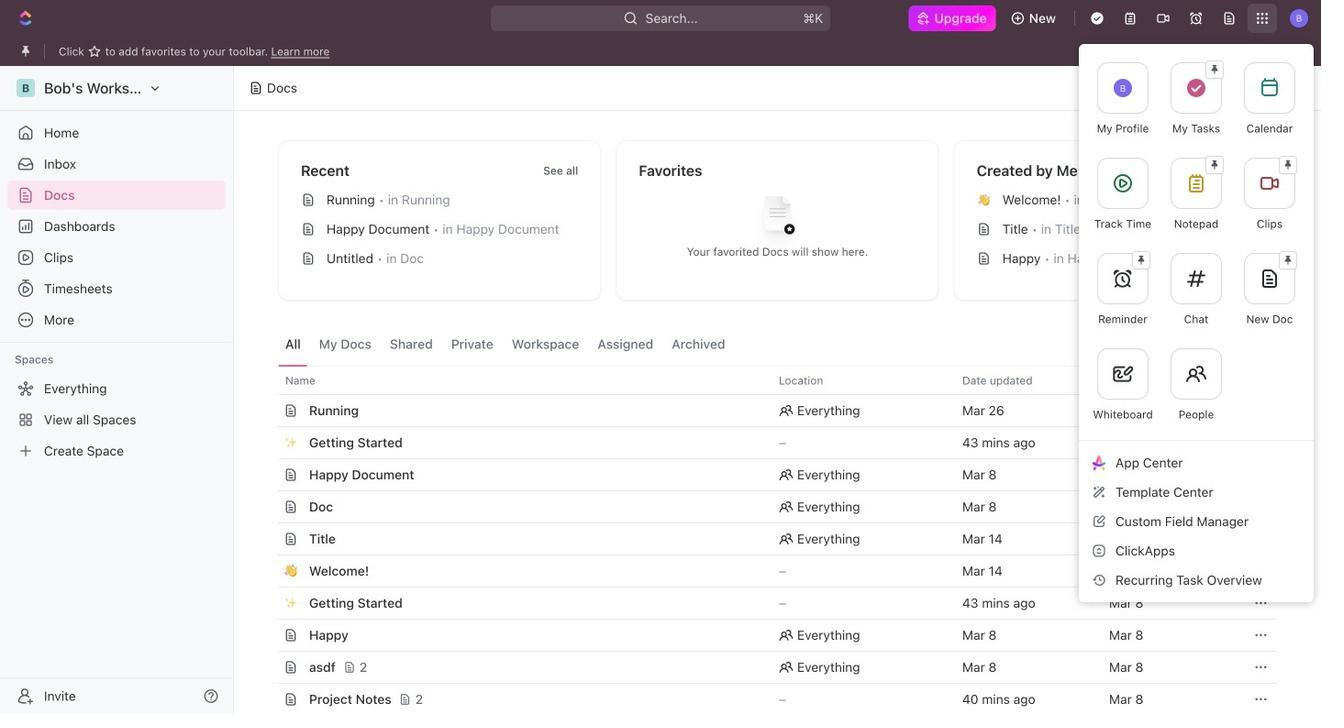Task type: vqa. For each thing, say whether or not it's contained in the screenshot.
user group Image
no



Task type: locate. For each thing, give the bounding box(es) containing it.
cell
[[258, 395, 278, 427], [258, 428, 278, 459], [258, 460, 278, 491], [258, 492, 278, 523], [258, 524, 278, 555], [1245, 524, 1277, 555], [258, 556, 278, 587], [258, 588, 278, 619], [258, 620, 278, 651], [258, 652, 278, 683], [258, 684, 278, 715]]

row
[[258, 366, 1277, 395], [258, 394, 1277, 428], [258, 427, 1277, 460], [258, 459, 1277, 492], [258, 491, 1277, 524], [258, 523, 1277, 556], [258, 555, 1277, 588], [258, 587, 1277, 620], [258, 619, 1277, 652], [258, 651, 1277, 684], [258, 683, 1277, 715]]

6 row from the top
[[258, 523, 1277, 556]]

tab list
[[278, 323, 733, 366]]

7 row from the top
[[258, 555, 1277, 588]]

10 row from the top
[[258, 651, 1277, 684]]

table
[[258, 366, 1277, 715]]

column header
[[258, 366, 278, 395]]

no favorited docs image
[[741, 182, 814, 255]]

2 row from the top
[[258, 394, 1277, 428]]

tree
[[7, 374, 226, 466]]



Task type: describe. For each thing, give the bounding box(es) containing it.
tree inside the sidebar navigation
[[7, 374, 226, 466]]

3 row from the top
[[258, 427, 1277, 460]]

9 row from the top
[[258, 619, 1277, 652]]

1 row from the top
[[258, 366, 1277, 395]]

11 row from the top
[[258, 683, 1277, 715]]

sidebar navigation
[[0, 66, 234, 715]]

8 row from the top
[[258, 587, 1277, 620]]

4 row from the top
[[258, 459, 1277, 492]]

5 row from the top
[[258, 491, 1277, 524]]



